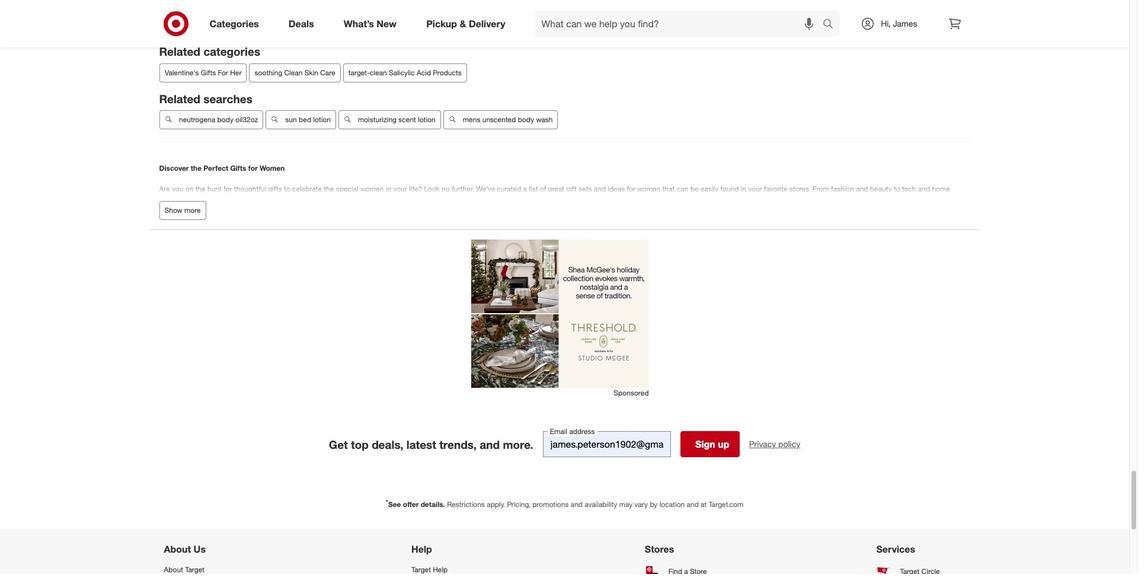 Task type: describe. For each thing, give the bounding box(es) containing it.
availability
[[585, 500, 618, 509]]

pickup & delivery
[[427, 18, 506, 29]]

categories link
[[200, 11, 274, 37]]

thoughtful
[[234, 184, 266, 193]]

promotions
[[533, 500, 569, 509]]

gift
[[567, 184, 577, 193]]

up
[[718, 439, 730, 450]]

1 horizontal spatial for
[[248, 164, 258, 173]]

the left perfect
[[191, 164, 202, 173]]

2 in from the left
[[741, 184, 747, 193]]

soothing
[[254, 68, 282, 77]]

mens unscented body wash
[[463, 115, 553, 124]]

and right the sets
[[594, 184, 606, 193]]

deals,
[[372, 437, 404, 451]]

2 to from the left
[[894, 184, 901, 193]]

stores
[[645, 543, 675, 555]]

sun bed lotion link
[[266, 110, 336, 129]]

list
[[529, 184, 538, 193]]

unscented
[[482, 115, 516, 124]]

can
[[677, 184, 689, 193]]

valentine's gifts for her link
[[159, 63, 247, 82]]

2 target from the left
[[412, 565, 431, 574]]

deals link
[[279, 11, 329, 37]]

location
[[660, 500, 685, 509]]

a
[[524, 184, 527, 193]]

sign up
[[696, 439, 730, 450]]

clean
[[370, 68, 387, 77]]

her
[[230, 68, 241, 77]]

related searches
[[159, 92, 253, 105]]

privacy
[[750, 439, 777, 449]]

policy
[[779, 439, 801, 449]]

oil32oz
[[235, 115, 258, 124]]

neutrogena
[[179, 115, 215, 124]]

more
[[184, 206, 201, 215]]

and right tech
[[919, 184, 931, 193]]

get
[[329, 437, 348, 451]]

about target link
[[164, 560, 254, 574]]

moisturizing
[[358, 115, 397, 124]]

top
[[351, 437, 369, 451]]

life?
[[409, 184, 422, 193]]

* see offer details. restrictions apply. pricing, promotions and availability may vary by location and at target.com
[[386, 498, 744, 509]]

categories
[[210, 18, 259, 29]]

favorite
[[765, 184, 788, 193]]

target help
[[412, 565, 448, 574]]

clean
[[284, 68, 302, 77]]

about us
[[164, 543, 206, 555]]

from
[[813, 184, 830, 193]]

and left at
[[687, 500, 699, 509]]

discover
[[159, 164, 189, 173]]

0 horizontal spatial help
[[412, 543, 432, 555]]

home
[[933, 184, 951, 193]]

What can we help you find? suggestions appear below search field
[[535, 11, 826, 37]]

deals
[[289, 18, 314, 29]]

care
[[320, 68, 335, 77]]

new
[[377, 18, 397, 29]]

us
[[194, 543, 206, 555]]

easily
[[701, 184, 719, 193]]

advertisement region
[[471, 240, 649, 388]]

show
[[165, 206, 183, 215]]

pricing,
[[507, 500, 531, 509]]

0 horizontal spatial for
[[224, 184, 232, 193]]

we've
[[476, 184, 495, 193]]

fashion
[[832, 184, 855, 193]]

ideas
[[608, 184, 625, 193]]

sign up button
[[681, 431, 740, 458]]

see
[[388, 500, 401, 509]]

and left the availability
[[571, 500, 583, 509]]

james
[[894, 18, 918, 28]]

neutrogena body oil32oz
[[179, 115, 258, 124]]

gifts inside valentine's gifts for her link
[[201, 68, 216, 77]]

related for related categories
[[159, 44, 200, 58]]

moisturizing scent lotion
[[358, 115, 436, 124]]

sun
[[285, 115, 297, 124]]

mens unscented body wash link
[[443, 110, 558, 129]]

no
[[442, 184, 450, 193]]

bed
[[299, 115, 311, 124]]

details.
[[421, 500, 445, 509]]

0 horizontal spatial you
[[172, 184, 184, 193]]

2 body from the left
[[518, 115, 534, 124]]

lotion for sun bed lotion
[[313, 115, 331, 124]]

1 in from the left
[[386, 184, 392, 193]]

sets
[[579, 184, 592, 193]]

categories
[[204, 44, 260, 58]]

*
[[386, 498, 388, 506]]

related for related searches
[[159, 92, 200, 105]]

we've
[[181, 194, 199, 203]]

valentine's gifts for her
[[165, 68, 241, 77]]

target-clean salicylic acid products link
[[343, 63, 467, 82]]

show more button
[[159, 201, 206, 220]]

about for about us
[[164, 543, 191, 555]]



Task type: vqa. For each thing, say whether or not it's contained in the screenshot.
Shirt
no



Task type: locate. For each thing, give the bounding box(es) containing it.
about for about target
[[164, 565, 183, 574]]

1 vertical spatial about
[[164, 565, 183, 574]]

1 vertical spatial gifts
[[230, 164, 246, 173]]

acid
[[417, 68, 431, 77]]

the left special
[[324, 184, 334, 193]]

wash
[[536, 115, 553, 124]]

hi, james
[[882, 18, 918, 28]]

of
[[540, 184, 546, 193]]

for left women
[[248, 164, 258, 173]]

1 horizontal spatial in
[[741, 184, 747, 193]]

0 horizontal spatial target
[[185, 565, 205, 574]]

gifts left 'for' on the top of page
[[201, 68, 216, 77]]

what's new link
[[334, 11, 412, 37]]

to right the gifts
[[284, 184, 290, 193]]

1 your from the left
[[394, 184, 407, 193]]

stores.
[[790, 184, 811, 193]]

1 vertical spatial help
[[433, 565, 448, 574]]

2 women from the left
[[638, 184, 661, 193]]

0 horizontal spatial to
[[284, 184, 290, 193]]

hi,
[[882, 18, 891, 28]]

2 your from the left
[[749, 184, 763, 193]]

0 horizontal spatial your
[[394, 184, 407, 193]]

sun bed lotion
[[285, 115, 331, 124]]

2 lotion from the left
[[418, 115, 436, 124]]

you
[[172, 184, 184, 193], [213, 194, 225, 203]]

1 horizontal spatial target
[[412, 565, 431, 574]]

the right on
[[196, 184, 206, 193]]

1 body from the left
[[217, 115, 233, 124]]

great
[[548, 184, 565, 193]]

for
[[218, 68, 228, 77]]

gifts
[[268, 184, 282, 193]]

1 vertical spatial related
[[159, 92, 200, 105]]

lotion right bed
[[313, 115, 331, 124]]

women right special
[[361, 184, 384, 193]]

and left more. at the left bottom of the page
[[480, 437, 500, 451]]

on
[[186, 184, 194, 193]]

found
[[721, 184, 739, 193]]

0 vertical spatial help
[[412, 543, 432, 555]]

2 horizontal spatial for
[[627, 184, 636, 193]]

what's new
[[344, 18, 397, 29]]

0 horizontal spatial lotion
[[313, 115, 331, 124]]

beauty
[[871, 184, 893, 193]]

further.
[[452, 184, 475, 193]]

be
[[691, 184, 699, 193]]

lotion right scent
[[418, 115, 436, 124]]

1 target from the left
[[185, 565, 205, 574]]

help
[[412, 543, 432, 555], [433, 565, 448, 574]]

None text field
[[543, 431, 671, 458]]

lotion inside 'link'
[[313, 115, 331, 124]]

are you on the hunt for thoughtful gifts to celebrate the special women in your life? look no further. we've curated a list of great gift sets and ideas for women that can be easily found in your favorite stores. from fashion and beauty to tech and home decor, we've got you covered.
[[159, 184, 951, 203]]

search
[[818, 19, 847, 31]]

related down valentine's at top left
[[159, 92, 200, 105]]

target
[[185, 565, 205, 574], [412, 565, 431, 574]]

skin
[[304, 68, 318, 77]]

get top deals, latest trends, and more.
[[329, 437, 534, 451]]

soothing clean skin care link
[[249, 63, 341, 82]]

the
[[191, 164, 202, 173], [196, 184, 206, 193], [324, 184, 334, 193]]

1 horizontal spatial body
[[518, 115, 534, 124]]

more.
[[503, 437, 534, 451]]

&
[[460, 18, 467, 29]]

what's
[[344, 18, 374, 29]]

about up about target
[[164, 543, 191, 555]]

to left tech
[[894, 184, 901, 193]]

0 vertical spatial you
[[172, 184, 184, 193]]

2 related from the top
[[159, 92, 200, 105]]

look
[[424, 184, 440, 193]]

special
[[336, 184, 359, 193]]

0 horizontal spatial gifts
[[201, 68, 216, 77]]

1 horizontal spatial gifts
[[230, 164, 246, 173]]

for
[[248, 164, 258, 173], [224, 184, 232, 193], [627, 184, 636, 193]]

1 horizontal spatial help
[[433, 565, 448, 574]]

got
[[201, 194, 211, 203]]

pickup & delivery link
[[416, 11, 521, 37]]

you left on
[[172, 184, 184, 193]]

pickup
[[427, 18, 457, 29]]

1 horizontal spatial women
[[638, 184, 661, 193]]

vary
[[635, 500, 648, 509]]

restrictions
[[447, 500, 485, 509]]

2 about from the top
[[164, 565, 183, 574]]

body left oil32oz
[[217, 115, 233, 124]]

0 vertical spatial gifts
[[201, 68, 216, 77]]

women
[[361, 184, 384, 193], [638, 184, 661, 193]]

in right the found
[[741, 184, 747, 193]]

0 vertical spatial about
[[164, 543, 191, 555]]

by
[[650, 500, 658, 509]]

0 horizontal spatial women
[[361, 184, 384, 193]]

1 horizontal spatial to
[[894, 184, 901, 193]]

are
[[159, 184, 170, 193]]

gifts
[[201, 68, 216, 77], [230, 164, 246, 173]]

show more
[[165, 206, 201, 215]]

1 horizontal spatial you
[[213, 194, 225, 203]]

perfect
[[204, 164, 228, 173]]

1 horizontal spatial your
[[749, 184, 763, 193]]

your
[[394, 184, 407, 193], [749, 184, 763, 193]]

gifts right perfect
[[230, 164, 246, 173]]

privacy policy
[[750, 439, 801, 449]]

target-clean salicylic acid products
[[348, 68, 462, 77]]

0 vertical spatial related
[[159, 44, 200, 58]]

0 horizontal spatial body
[[217, 115, 233, 124]]

target.com
[[709, 500, 744, 509]]

you down the hunt
[[213, 194, 225, 203]]

related categories
[[159, 44, 260, 58]]

mens
[[463, 115, 480, 124]]

in left "life?"
[[386, 184, 392, 193]]

sponsored
[[614, 389, 649, 398]]

target-
[[348, 68, 370, 77]]

moisturizing scent lotion link
[[338, 110, 441, 129]]

for right the hunt
[[224, 184, 232, 193]]

about down about us
[[164, 565, 183, 574]]

covered.
[[227, 194, 254, 203]]

your left the favorite
[[749, 184, 763, 193]]

1 women from the left
[[361, 184, 384, 193]]

1 related from the top
[[159, 44, 200, 58]]

apply.
[[487, 500, 505, 509]]

1 vertical spatial you
[[213, 194, 225, 203]]

decor,
[[159, 194, 179, 203]]

curated
[[497, 184, 522, 193]]

body left wash
[[518, 115, 534, 124]]

1 about from the top
[[164, 543, 191, 555]]

women
[[260, 164, 285, 173]]

search button
[[818, 11, 847, 39]]

women left that
[[638, 184, 661, 193]]

1 lotion from the left
[[313, 115, 331, 124]]

lotion for moisturizing scent lotion
[[418, 115, 436, 124]]

privacy policy link
[[750, 439, 801, 450]]

latest
[[407, 437, 436, 451]]

services
[[877, 543, 916, 555]]

1 to from the left
[[284, 184, 290, 193]]

related
[[159, 44, 200, 58], [159, 92, 200, 105]]

0 horizontal spatial in
[[386, 184, 392, 193]]

to
[[284, 184, 290, 193], [894, 184, 901, 193]]

hunt
[[208, 184, 222, 193]]

your left "life?"
[[394, 184, 407, 193]]

sign
[[696, 439, 716, 450]]

related up valentine's at top left
[[159, 44, 200, 58]]

for right ideas
[[627, 184, 636, 193]]

and left beauty
[[857, 184, 869, 193]]

1 horizontal spatial lotion
[[418, 115, 436, 124]]

trends,
[[440, 437, 477, 451]]



